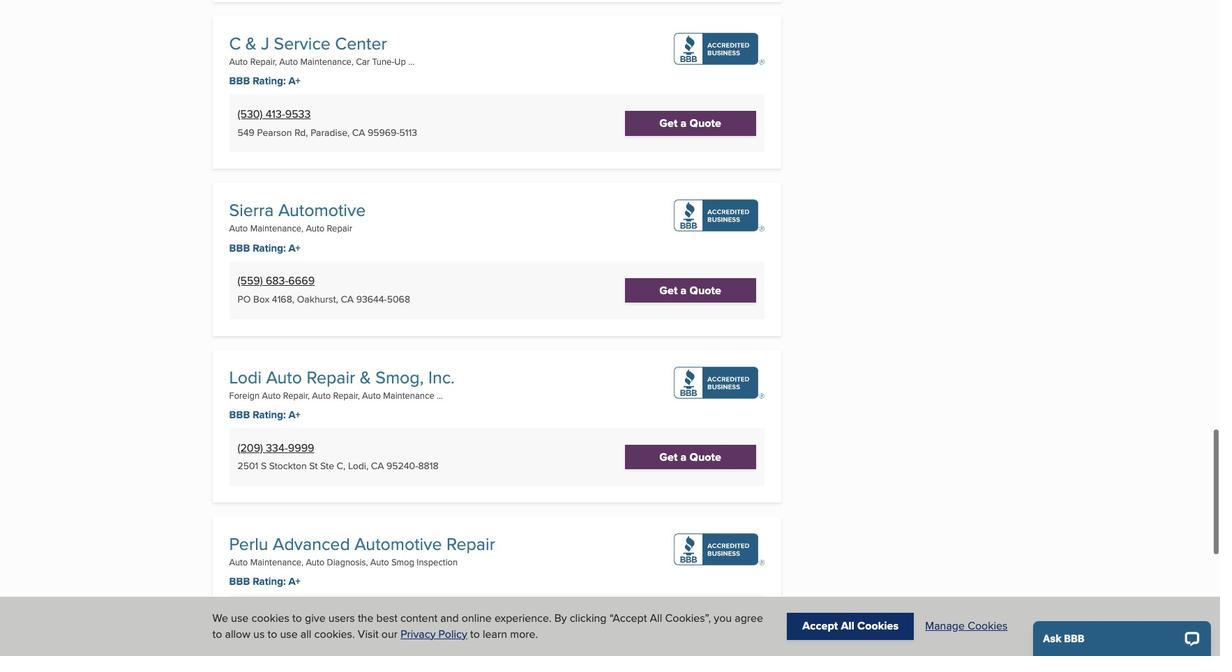 Task type: describe. For each thing, give the bounding box(es) containing it.
5068
[[387, 293, 410, 306]]

stockton,
[[312, 626, 352, 640]]

8818
[[418, 459, 438, 473]]

"accept
[[610, 611, 647, 627]]

ca inside (209) 334-9999 2501 s stockton st ste c , lodi, ca 95240-8818
[[371, 459, 384, 473]]

manage cookies
[[925, 618, 1008, 634]]

auto up 9999
[[312, 389, 331, 402]]

content
[[400, 611, 438, 627]]

a for c & j service center
[[681, 115, 687, 131]]

accredited business image for perlu advanced automotive repair
[[674, 534, 764, 566]]

automotive inside sierra automotive auto maintenance, auto repair bbb rating: a+
[[278, 198, 366, 223]]

to left give
[[292, 611, 302, 627]]

, inside the (530) 413-9533 549 pearson rd , paradise, ca 95969-5113
[[306, 126, 308, 140]]

get a quote for perlu advanced automotive repair
[[660, 616, 721, 632]]

get a quote for lodi auto repair & smog, inc.
[[660, 449, 721, 465]]

a+ inside the perlu advanced automotive repair auto maintenance, auto diagnosis, auto smog inspection bbb rating: a+
[[289, 574, 301, 590]]

93644-
[[356, 293, 387, 306]]

experience.
[[495, 611, 552, 627]]

9999
[[288, 440, 314, 456]]

inc.
[[428, 365, 455, 390]]

us
[[253, 626, 265, 642]]

accredited business image for lodi auto repair & smog, inc.
[[674, 367, 764, 399]]

manage
[[925, 618, 965, 634]]

auto up (559)
[[229, 222, 248, 235]]

(559) 683-6669 link
[[238, 273, 315, 289]]

tune-
[[372, 55, 394, 68]]

maintenance, inside c & j service center auto repair, auto maintenance, car tune-up ... bbb rating: a+
[[300, 55, 354, 68]]

to right e at the bottom
[[268, 626, 277, 642]]

privacy
[[401, 626, 436, 642]]

lodi,
[[348, 459, 369, 473]]

we
[[212, 611, 228, 627]]

get a quote link for c & j service center
[[625, 111, 756, 136]]

online
[[462, 611, 492, 627]]

auto left diagnosis, at the bottom of page
[[306, 556, 325, 568]]

, inside (209) 451-5845 1033 e march ln , stockton, ca 95210-3544
[[308, 626, 310, 640]]

get for lodi auto repair & smog, inc.
[[660, 449, 678, 465]]

5113
[[399, 126, 417, 140]]

inspection
[[417, 556, 458, 568]]

cookies
[[252, 611, 290, 627]]

cookies",
[[665, 611, 711, 627]]

automotive inside the perlu advanced automotive repair auto maintenance, auto diagnosis, auto smog inspection bbb rating: a+
[[355, 531, 442, 557]]

all
[[301, 626, 311, 642]]

549
[[238, 126, 255, 140]]

lodi auto repair & smog, inc. foreign auto repair, auto repair, auto maintenance ... bbb rating: a+
[[229, 365, 455, 423]]

get for sierra automotive
[[660, 282, 678, 298]]

get a quote for c & j service center
[[660, 115, 721, 131]]

auto up (209) 451-5845 link
[[229, 556, 248, 568]]

a for perlu advanced automotive repair
[[681, 616, 687, 632]]

ln
[[297, 626, 308, 640]]

95210-
[[370, 626, 400, 640]]

manage cookies button
[[925, 618, 1008, 635]]

allow
[[225, 626, 250, 642]]

(530) 413-9533 link
[[238, 106, 311, 122]]

bbb inside the perlu advanced automotive repair auto maintenance, auto diagnosis, auto smog inspection bbb rating: a+
[[229, 574, 250, 590]]

(209) 451-5845 1033 e march ln , stockton, ca 95210-3544
[[238, 607, 422, 640]]

auto right foreign
[[262, 389, 281, 402]]

cookies inside button
[[857, 618, 899, 634]]

car
[[356, 55, 370, 68]]

413-
[[266, 106, 285, 122]]

perlu advanced automotive repair link
[[229, 531, 495, 557]]

all inside button
[[841, 618, 855, 634]]

s
[[261, 459, 267, 473]]

e
[[260, 626, 266, 640]]

rating: inside the perlu advanced automotive repair auto maintenance, auto diagnosis, auto smog inspection bbb rating: a+
[[253, 574, 286, 590]]

maintenance, inside the perlu advanced automotive repair auto maintenance, auto diagnosis, auto smog inspection bbb rating: a+
[[250, 556, 304, 568]]

9533
[[285, 106, 311, 122]]

(209) 451-5845 link
[[238, 607, 312, 623]]

sierra automotive auto maintenance, auto repair bbb rating: a+
[[229, 198, 366, 256]]

lodi
[[229, 365, 262, 390]]

foreign
[[229, 389, 260, 402]]

get a quote link for lodi auto repair & smog, inc.
[[625, 445, 756, 469]]

4168
[[272, 293, 292, 306]]

pearson
[[257, 126, 292, 140]]

perlu
[[229, 531, 268, 557]]

accept all cookies
[[803, 618, 899, 634]]

sierra automotive link
[[229, 198, 366, 223]]

perlu advanced automotive repair auto maintenance, auto diagnosis, auto smog inspection bbb rating: a+
[[229, 531, 495, 590]]

smog,
[[376, 365, 424, 390]]

quote for c & j service center
[[690, 115, 721, 131]]

cookies inside button
[[968, 618, 1008, 634]]

rating: inside c & j service center auto repair, auto maintenance, car tune-up ... bbb rating: a+
[[253, 74, 286, 89]]

get for c & j service center
[[660, 115, 678, 131]]

visit
[[358, 626, 379, 642]]

you
[[714, 611, 732, 627]]

box
[[253, 293, 269, 306]]

1 horizontal spatial repair,
[[283, 389, 310, 402]]

a+ inside sierra automotive auto maintenance, auto repair bbb rating: a+
[[289, 240, 301, 256]]

march
[[268, 626, 295, 640]]

ste
[[320, 459, 334, 473]]

repair inside sierra automotive auto maintenance, auto repair bbb rating: a+
[[327, 222, 352, 235]]

auto left smog
[[370, 556, 389, 568]]

& inside c & j service center auto repair, auto maintenance, car tune-up ... bbb rating: a+
[[245, 31, 257, 56]]

(209) 334-9999 link
[[238, 440, 314, 456]]

more.
[[510, 626, 538, 642]]

1 horizontal spatial use
[[280, 626, 298, 642]]

maintenance, inside sierra automotive auto maintenance, auto repair bbb rating: a+
[[250, 222, 304, 235]]

rating: inside lodi auto repair & smog, inc. foreign auto repair, auto repair, auto maintenance ... bbb rating: a+
[[253, 407, 286, 423]]

quote for perlu advanced automotive repair
[[690, 616, 721, 632]]

accredited business image for sierra automotive
[[674, 200, 764, 232]]



Task type: locate. For each thing, give the bounding box(es) containing it.
repair,
[[250, 55, 277, 68], [283, 389, 310, 402], [333, 389, 360, 402]]

users
[[328, 611, 355, 627]]

a+ inside c & j service center auto repair, auto maintenance, car tune-up ... bbb rating: a+
[[289, 74, 301, 89]]

rating: down foreign
[[253, 407, 286, 423]]

1 vertical spatial (209)
[[238, 607, 263, 623]]

a
[[681, 115, 687, 131], [681, 282, 687, 298], [681, 449, 687, 465], [681, 616, 687, 632]]

0 vertical spatial automotive
[[278, 198, 366, 223]]

bbb down foreign
[[229, 407, 250, 423]]

(209) 334-9999 2501 s stockton st ste c , lodi, ca 95240-8818
[[238, 440, 438, 473]]

get a quote link
[[625, 111, 756, 136], [625, 278, 756, 303], [625, 445, 756, 469], [625, 612, 756, 636]]

give
[[305, 611, 326, 627]]

0 vertical spatial ...
[[408, 55, 415, 68]]

get a quote
[[660, 115, 721, 131], [660, 282, 721, 298], [660, 449, 721, 465], [660, 616, 721, 632]]

to left learn
[[470, 626, 480, 642]]

2 horizontal spatial repair,
[[333, 389, 360, 402]]

1 vertical spatial repair
[[307, 365, 355, 390]]

1 vertical spatial &
[[360, 365, 371, 390]]

bbb inside lodi auto repair & smog, inc. foreign auto repair, auto repair, auto maintenance ... bbb rating: a+
[[229, 407, 250, 423]]

ca inside (209) 451-5845 1033 e march ln , stockton, ca 95210-3544
[[355, 626, 368, 640]]

accredited business image
[[674, 33, 764, 65], [674, 200, 764, 232], [674, 367, 764, 399], [674, 534, 764, 566]]

quote for lodi auto repair & smog, inc.
[[690, 449, 721, 465]]

1 horizontal spatial &
[[360, 365, 371, 390]]

0 horizontal spatial repair,
[[250, 55, 277, 68]]

... inside c & j service center auto repair, auto maintenance, car tune-up ... bbb rating: a+
[[408, 55, 415, 68]]

auto right lodi
[[266, 365, 302, 390]]

center
[[335, 31, 387, 56]]

4 get a quote from the top
[[660, 616, 721, 632]]

1 horizontal spatial ...
[[437, 389, 443, 402]]

cookies.
[[314, 626, 355, 642]]

c left j
[[229, 31, 241, 56]]

rating: up (530) 413-9533 link
[[253, 74, 286, 89]]

2 get a quote link from the top
[[625, 278, 756, 303]]

(209) up 2501
[[238, 440, 263, 456]]

2 quote from the top
[[690, 282, 721, 298]]

paradise,
[[311, 126, 350, 140]]

2 vertical spatial maintenance,
[[250, 556, 304, 568]]

4 bbb from the top
[[229, 574, 250, 590]]

maintenance, left car
[[300, 55, 354, 68]]

(209) for lodi
[[238, 440, 263, 456]]

st
[[309, 459, 318, 473]]

1 a from the top
[[681, 115, 687, 131]]

a+ up 9533 at left top
[[289, 74, 301, 89]]

ca inside (559) 683-6669 po box 4168 , oakhurst, ca 93644-5068
[[341, 293, 354, 306]]

to
[[292, 611, 302, 627], [212, 626, 222, 642], [268, 626, 277, 642], [470, 626, 480, 642]]

4 get from the top
[[660, 616, 678, 632]]

683-
[[266, 273, 288, 289]]

c
[[229, 31, 241, 56], [337, 459, 343, 473]]

0 horizontal spatial ...
[[408, 55, 415, 68]]

privacy policy link
[[401, 626, 467, 642]]

a+ up the 6669
[[289, 240, 301, 256]]

all right ""accept"
[[650, 611, 662, 627]]

, down 5845
[[308, 626, 310, 640]]

4 rating: from the top
[[253, 574, 286, 590]]

lodi auto repair & smog, inc. link
[[229, 365, 455, 390]]

3 bbb from the top
[[229, 407, 250, 423]]

a for lodi auto repair & smog, inc.
[[681, 449, 687, 465]]

rating:
[[253, 74, 286, 89], [253, 240, 286, 256], [253, 407, 286, 423], [253, 574, 286, 590]]

1 (209) from the top
[[238, 440, 263, 456]]

1 vertical spatial maintenance,
[[250, 222, 304, 235]]

, down the 6669
[[292, 293, 294, 306]]

95240-
[[387, 459, 418, 473]]

and
[[440, 611, 459, 627]]

(530) 413-9533 549 pearson rd , paradise, ca 95969-5113
[[238, 106, 417, 140]]

get a quote link for sierra automotive
[[625, 278, 756, 303]]

repair, inside c & j service center auto repair, auto maintenance, car tune-up ... bbb rating: a+
[[250, 55, 277, 68]]

repair inside the perlu advanced automotive repair auto maintenance, auto diagnosis, auto smog inspection bbb rating: a+
[[447, 531, 495, 557]]

c inside c & j service center auto repair, auto maintenance, car tune-up ... bbb rating: a+
[[229, 31, 241, 56]]

best
[[376, 611, 398, 627]]

smog
[[391, 556, 414, 568]]

0 vertical spatial (209)
[[238, 440, 263, 456]]

3 rating: from the top
[[253, 407, 286, 423]]

,
[[306, 126, 308, 140], [292, 293, 294, 306], [343, 459, 346, 473], [308, 626, 310, 640]]

, inside (209) 334-9999 2501 s stockton st ste c , lodi, ca 95240-8818
[[343, 459, 346, 473]]

use left all
[[280, 626, 298, 642]]

0 horizontal spatial c
[[229, 31, 241, 56]]

3 get a quote link from the top
[[625, 445, 756, 469]]

& left smog,
[[360, 365, 371, 390]]

accept
[[803, 618, 838, 634]]

, inside (559) 683-6669 po box 4168 , oakhurst, ca 93644-5068
[[292, 293, 294, 306]]

stockton
[[269, 459, 307, 473]]

j
[[261, 31, 269, 56]]

oakhurst,
[[297, 293, 338, 306]]

advanced
[[273, 531, 350, 557]]

by
[[554, 611, 567, 627]]

2 bbb from the top
[[229, 240, 250, 256]]

2 get a quote from the top
[[660, 282, 721, 298]]

(209) inside (209) 451-5845 1033 e march ln , stockton, ca 95210-3544
[[238, 607, 263, 623]]

4 a from the top
[[681, 616, 687, 632]]

, down 9533 at left top
[[306, 126, 308, 140]]

451-
[[266, 607, 286, 623]]

get a quote link for perlu advanced automotive repair
[[625, 612, 756, 636]]

& left j
[[245, 31, 257, 56]]

(559)
[[238, 273, 263, 289]]

2 rating: from the top
[[253, 240, 286, 256]]

bbb
[[229, 74, 250, 89], [229, 240, 250, 256], [229, 407, 250, 423], [229, 574, 250, 590]]

1 quote from the top
[[690, 115, 721, 131]]

learn
[[483, 626, 507, 642]]

we use cookies to give users the best content and online experience. by clicking "accept all cookies", you agree to allow us to use all cookies. visit our
[[212, 611, 763, 642]]

a for sierra automotive
[[681, 282, 687, 298]]

4 quote from the top
[[690, 616, 721, 632]]

3 accredited business image from the top
[[674, 367, 764, 399]]

3 a from the top
[[681, 449, 687, 465]]

auto left j
[[229, 55, 248, 68]]

rating: up (559) 683-6669 link on the left top
[[253, 240, 286, 256]]

rating: up (209) 451-5845 link
[[253, 574, 286, 590]]

privacy policy to learn more.
[[401, 626, 538, 642]]

c & j service center link
[[229, 31, 387, 56]]

get for perlu advanced automotive repair
[[660, 616, 678, 632]]

0 vertical spatial maintenance,
[[300, 55, 354, 68]]

2 get from the top
[[660, 282, 678, 298]]

up
[[394, 55, 406, 68]]

2501
[[238, 459, 258, 473]]

all inside we use cookies to give users the best content and online experience. by clicking "accept all cookies", you agree to allow us to use all cookies. visit our
[[650, 611, 662, 627]]

repair, up (530) 413-9533 link
[[250, 55, 277, 68]]

2 accredited business image from the top
[[674, 200, 764, 232]]

a+ up 9999
[[289, 407, 301, 423]]

(209) up 1033 at bottom
[[238, 607, 263, 623]]

3 a+ from the top
[[289, 407, 301, 423]]

... right up on the left of page
[[408, 55, 415, 68]]

0 horizontal spatial use
[[231, 611, 249, 627]]

ca right lodi,
[[371, 459, 384, 473]]

... inside lodi auto repair & smog, inc. foreign auto repair, auto repair, auto maintenance ... bbb rating: a+
[[437, 389, 443, 402]]

2 vertical spatial repair
[[447, 531, 495, 557]]

our
[[382, 626, 398, 642]]

1 vertical spatial automotive
[[355, 531, 442, 557]]

ca
[[352, 126, 365, 140], [341, 293, 354, 306], [371, 459, 384, 473], [355, 626, 368, 640]]

bbb inside c & j service center auto repair, auto maintenance, car tune-up ... bbb rating: a+
[[229, 74, 250, 89]]

accept all cookies button
[[787, 614, 914, 640]]

1 horizontal spatial all
[[841, 618, 855, 634]]

1 vertical spatial c
[[337, 459, 343, 473]]

ca left 93644-
[[341, 293, 354, 306]]

quote for sierra automotive
[[690, 282, 721, 298]]

& inside lodi auto repair & smog, inc. foreign auto repair, auto repair, auto maintenance ... bbb rating: a+
[[360, 365, 371, 390]]

get a quote for sierra automotive
[[660, 282, 721, 298]]

(530)
[[238, 106, 263, 122]]

1 get a quote link from the top
[[625, 111, 756, 136]]

, left lodi,
[[343, 459, 346, 473]]

4 accredited business image from the top
[[674, 534, 764, 566]]

1 bbb from the top
[[229, 74, 250, 89]]

to left allow
[[212, 626, 222, 642]]

auto left maintenance on the left of the page
[[362, 389, 381, 402]]

1 get from the top
[[660, 115, 678, 131]]

accredited business image for c & j service center
[[674, 33, 764, 65]]

0 horizontal spatial &
[[245, 31, 257, 56]]

repair
[[327, 222, 352, 235], [307, 365, 355, 390], [447, 531, 495, 557]]

a+
[[289, 74, 301, 89], [289, 240, 301, 256], [289, 407, 301, 423], [289, 574, 301, 590]]

3 get a quote from the top
[[660, 449, 721, 465]]

cookies
[[857, 618, 899, 634], [968, 618, 1008, 634]]

(209) inside (209) 334-9999 2501 s stockton st ste c , lodi, ca 95240-8818
[[238, 440, 263, 456]]

diagnosis,
[[327, 556, 368, 568]]

0 horizontal spatial cookies
[[857, 618, 899, 634]]

6669
[[288, 273, 315, 289]]

repair, left smog,
[[333, 389, 360, 402]]

use right we
[[231, 611, 249, 627]]

automotive
[[278, 198, 366, 223], [355, 531, 442, 557]]

...
[[408, 55, 415, 68], [437, 389, 443, 402]]

the
[[358, 611, 374, 627]]

clicking
[[570, 611, 607, 627]]

c & j service center auto repair, auto maintenance, car tune-up ... bbb rating: a+
[[229, 31, 415, 89]]

repair, right foreign
[[283, 389, 310, 402]]

ca inside the (530) 413-9533 549 pearson rd , paradise, ca 95969-5113
[[352, 126, 365, 140]]

c right ste
[[337, 459, 343, 473]]

rd
[[295, 126, 306, 140]]

maintenance, up 683-
[[250, 222, 304, 235]]

ca left 95969-
[[352, 126, 365, 140]]

repair inside lodi auto repair & smog, inc. foreign auto repair, auto repair, auto maintenance ... bbb rating: a+
[[307, 365, 355, 390]]

1 accredited business image from the top
[[674, 33, 764, 65]]

1 horizontal spatial cookies
[[968, 618, 1008, 634]]

... right maintenance on the left of the page
[[437, 389, 443, 402]]

0 vertical spatial &
[[245, 31, 257, 56]]

auto up the 6669
[[306, 222, 325, 235]]

service
[[274, 31, 331, 56]]

5845
[[286, 607, 312, 623]]

a+ up 5845
[[289, 574, 301, 590]]

rating: inside sierra automotive auto maintenance, auto repair bbb rating: a+
[[253, 240, 286, 256]]

3 get from the top
[[660, 449, 678, 465]]

&
[[245, 31, 257, 56], [360, 365, 371, 390]]

2 (209) from the top
[[238, 607, 263, 623]]

(209)
[[238, 440, 263, 456], [238, 607, 263, 623]]

2 a+ from the top
[[289, 240, 301, 256]]

(559) 683-6669 po box 4168 , oakhurst, ca 93644-5068
[[238, 273, 410, 306]]

1 rating: from the top
[[253, 74, 286, 89]]

4 get a quote link from the top
[[625, 612, 756, 636]]

3544
[[400, 626, 422, 640]]

ca left 95210-
[[355, 626, 368, 640]]

cookies right accept
[[857, 618, 899, 634]]

cookies right manage
[[968, 618, 1008, 634]]

1 a+ from the top
[[289, 74, 301, 89]]

bbb down perlu
[[229, 574, 250, 590]]

1 horizontal spatial c
[[337, 459, 343, 473]]

po
[[238, 293, 251, 306]]

(209) for perlu
[[238, 607, 263, 623]]

0 horizontal spatial all
[[650, 611, 662, 627]]

maintenance, up 451-
[[250, 556, 304, 568]]

c inside (209) 334-9999 2501 s stockton st ste c , lodi, ca 95240-8818
[[337, 459, 343, 473]]

bbb inside sierra automotive auto maintenance, auto repair bbb rating: a+
[[229, 240, 250, 256]]

1033
[[238, 626, 258, 640]]

1 vertical spatial ...
[[437, 389, 443, 402]]

4 a+ from the top
[[289, 574, 301, 590]]

all right accept
[[841, 618, 855, 634]]

quote
[[690, 115, 721, 131], [690, 282, 721, 298], [690, 449, 721, 465], [690, 616, 721, 632]]

3 quote from the top
[[690, 449, 721, 465]]

0 vertical spatial repair
[[327, 222, 352, 235]]

sierra
[[229, 198, 274, 223]]

1 get a quote from the top
[[660, 115, 721, 131]]

auto right j
[[279, 55, 298, 68]]

2 cookies from the left
[[968, 618, 1008, 634]]

bbb up (559)
[[229, 240, 250, 256]]

95969-
[[368, 126, 399, 140]]

334-
[[266, 440, 288, 456]]

maintenance
[[383, 389, 434, 402]]

1 cookies from the left
[[857, 618, 899, 634]]

0 vertical spatial c
[[229, 31, 241, 56]]

a+ inside lodi auto repair & smog, inc. foreign auto repair, auto repair, auto maintenance ... bbb rating: a+
[[289, 407, 301, 423]]

2 a from the top
[[681, 282, 687, 298]]

agree
[[735, 611, 763, 627]]

bbb up (530)
[[229, 74, 250, 89]]



Task type: vqa. For each thing, say whether or not it's contained in the screenshot.
Repair in the Lodi Auto Repair & Smog, Inc. Foreign Auto Repair, Auto Repair, Auto Maintenance ... BBB Rating: A+
yes



